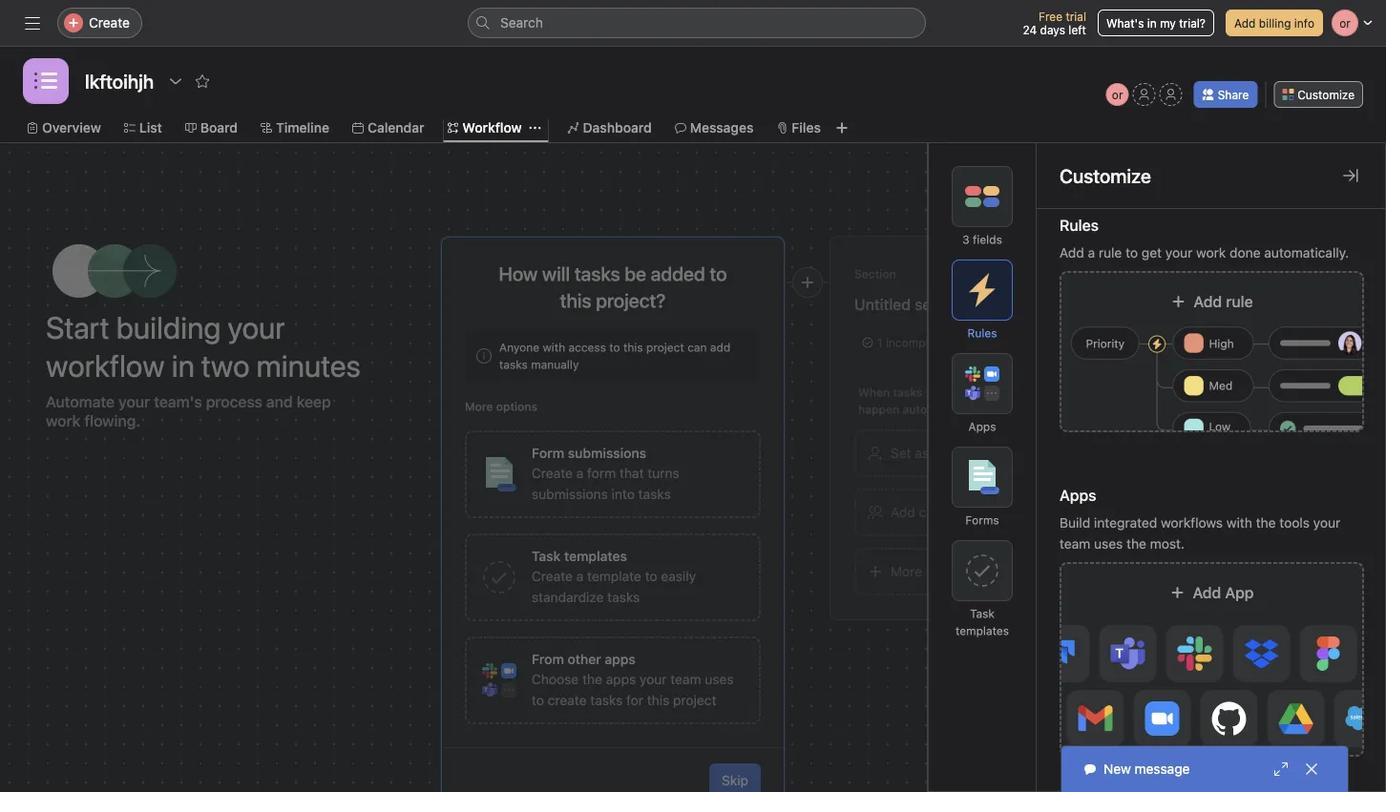 Task type: vqa. For each thing, say whether or not it's contained in the screenshot.
project
yes



Task type: describe. For each thing, give the bounding box(es) containing it.
create
[[548, 693, 587, 709]]

add tab image
[[834, 120, 850, 136]]

with inside anyone with access to this project can add tasks manually
[[543, 341, 565, 354]]

template
[[587, 569, 642, 584]]

this for section,
[[973, 386, 994, 399]]

from other apps choose the apps your team uses to create tasks for this project
[[532, 652, 734, 709]]

app
[[1225, 584, 1254, 602]]

set assignee
[[891, 445, 970, 461]]

to inside 'from other apps choose the apps your team uses to create tasks for this project'
[[532, 693, 544, 709]]

tasks inside the when tasks move to this section, what should happen automatically?
[[893, 386, 923, 399]]

options
[[496, 400, 538, 413]]

set
[[891, 445, 912, 461]]

easily
[[661, 569, 696, 584]]

share button
[[1194, 81, 1258, 108]]

untitled section
[[855, 296, 967, 314]]

add to starred image
[[195, 74, 210, 89]]

add collaborators
[[891, 505, 1000, 520]]

med
[[1209, 379, 1233, 392]]

billing
[[1259, 16, 1292, 30]]

keep
[[297, 393, 331, 411]]

for
[[627, 693, 644, 709]]

calendar
[[368, 120, 424, 136]]

high
[[1209, 337, 1234, 350]]

search list box
[[468, 8, 926, 38]]

dashboard
[[583, 120, 652, 136]]

integrated
[[1094, 515, 1158, 531]]

task templates create a template to easily standardize tasks
[[532, 549, 696, 605]]

new message
[[1104, 762, 1190, 777]]

0 vertical spatial a
[[1088, 245, 1095, 261]]

create for form submissions
[[532, 466, 573, 481]]

to inside how will tasks be added to this project?
[[710, 263, 727, 285]]

project inside anyone with access to this project can add tasks manually
[[646, 341, 685, 354]]

add billing info
[[1235, 16, 1315, 30]]

build
[[1060, 515, 1091, 531]]

how will tasks be added to this project?
[[499, 263, 727, 312]]

tab actions image
[[530, 122, 541, 134]]

and
[[266, 393, 293, 411]]

workflow
[[463, 120, 522, 136]]

files link
[[777, 117, 821, 138]]

what
[[1044, 386, 1071, 399]]

this inside 'from other apps choose the apps your team uses to create tasks for this project'
[[647, 693, 670, 709]]

turns
[[648, 466, 680, 481]]

task templates
[[532, 549, 627, 564]]

expand sidebar image
[[25, 15, 40, 31]]

build integrated workflows with the tools your team uses the most.
[[1060, 515, 1341, 552]]

more options
[[465, 400, 538, 413]]

apps
[[606, 672, 636, 688]]

list image
[[34, 70, 57, 93]]

start building your workflow in two minutes automate your team's process and keep work flowing.
[[46, 309, 361, 430]]

fields
[[973, 233, 1003, 246]]

1 vertical spatial apps
[[1060, 487, 1097, 505]]

section
[[915, 296, 967, 314]]

how
[[499, 263, 538, 285]]

customize inside customize dropdown button
[[1298, 88, 1355, 101]]

be
[[625, 263, 647, 285]]

3
[[963, 233, 970, 246]]

info
[[1295, 16, 1315, 30]]

task
[[949, 336, 972, 349]]

automate
[[46, 393, 115, 411]]

1 incomplete task
[[878, 336, 972, 349]]

added
[[651, 263, 705, 285]]

add billing info button
[[1226, 10, 1324, 36]]

board
[[200, 120, 238, 136]]

tasks inside how will tasks be added to this project?
[[575, 263, 620, 285]]

in inside the start building your workflow in two minutes automate your team's process and keep work flowing.
[[172, 348, 195, 384]]

free
[[1039, 10, 1063, 23]]

overview link
[[27, 117, 101, 138]]

what's
[[1107, 16, 1144, 30]]

search
[[500, 15, 543, 31]]

this for project
[[624, 341, 643, 354]]

section
[[855, 267, 897, 281]]

access
[[569, 341, 606, 354]]

2 horizontal spatial the
[[1256, 515, 1276, 531]]

skip
[[722, 773, 749, 789]]

team's
[[154, 393, 202, 411]]

your inside build integrated workflows with the tools your team uses the most.
[[1314, 515, 1341, 531]]

anyone
[[499, 341, 540, 354]]

or button
[[1106, 83, 1129, 106]]

into
[[612, 487, 635, 502]]

most.
[[1150, 536, 1185, 552]]

start
[[46, 309, 110, 346]]

add
[[710, 341, 731, 354]]

0 vertical spatial rule
[[1099, 245, 1122, 261]]

to left get
[[1126, 245, 1138, 261]]

process
[[206, 393, 262, 411]]

form submissions
[[532, 445, 647, 461]]

left
[[1069, 23, 1087, 36]]

workflow link
[[447, 117, 522, 138]]

incomplete
[[886, 336, 946, 349]]

can
[[688, 341, 707, 354]]

your right get
[[1166, 245, 1193, 261]]

collaborators
[[919, 505, 1000, 520]]

create for task templates
[[532, 569, 573, 584]]



Task type: locate. For each thing, give the bounding box(es) containing it.
close details image
[[1344, 168, 1359, 183]]

team inside 'from other apps choose the apps your team uses to create tasks for this project'
[[671, 672, 701, 688]]

apps
[[969, 420, 996, 434], [1060, 487, 1097, 505]]

add rule
[[1194, 293, 1253, 311]]

tools
[[1280, 515, 1310, 531]]

24
[[1023, 23, 1037, 36]]

2 horizontal spatial this
[[973, 386, 994, 399]]

messages
[[690, 120, 754, 136]]

rule
[[1099, 245, 1122, 261], [1226, 293, 1253, 311]]

what's in my trial?
[[1107, 16, 1206, 30]]

1 horizontal spatial rule
[[1226, 293, 1253, 311]]

2 vertical spatial the
[[583, 672, 602, 688]]

create
[[89, 15, 130, 31], [532, 466, 573, 481], [532, 569, 573, 584]]

close image
[[1304, 762, 1320, 777]]

in up the "team's"
[[172, 348, 195, 384]]

a left form
[[577, 466, 584, 481]]

rules down untitled section button
[[968, 327, 997, 340]]

tasks up this project?
[[575, 263, 620, 285]]

project inside 'from other apps choose the apps your team uses to create tasks for this project'
[[673, 693, 717, 709]]

your left the "team's"
[[119, 393, 150, 411]]

1 horizontal spatial apps
[[1060, 487, 1097, 505]]

your
[[1166, 245, 1193, 261], [228, 309, 285, 346], [119, 393, 150, 411], [1314, 515, 1341, 531], [640, 672, 667, 688]]

0 horizontal spatial the
[[583, 672, 602, 688]]

to right added
[[710, 263, 727, 285]]

add for add billing info
[[1235, 16, 1256, 30]]

trial
[[1066, 10, 1087, 23]]

customize down or
[[1060, 164, 1151, 187]]

the down integrated
[[1127, 536, 1147, 552]]

add left collaborators
[[891, 505, 916, 520]]

0 horizontal spatial rules
[[968, 327, 997, 340]]

priority
[[1086, 337, 1125, 350]]

tasks inside form submissions create a form that turns submissions into tasks
[[639, 487, 671, 502]]

create up standardize on the left of page
[[532, 569, 573, 584]]

list link
[[124, 117, 162, 138]]

1 vertical spatial with
[[1227, 515, 1253, 531]]

1 vertical spatial uses
[[705, 672, 734, 688]]

choose
[[532, 672, 579, 688]]

tasks left move
[[893, 386, 923, 399]]

team inside build integrated workflows with the tools your team uses the most.
[[1060, 536, 1091, 552]]

1 vertical spatial the
[[1127, 536, 1147, 552]]

team right apps
[[671, 672, 701, 688]]

work
[[1197, 245, 1226, 261]]

tasks down apps
[[590, 693, 623, 709]]

customize down info
[[1298, 88, 1355, 101]]

my
[[1160, 16, 1176, 30]]

1 horizontal spatial this
[[647, 693, 670, 709]]

1 horizontal spatial the
[[1127, 536, 1147, 552]]

1 vertical spatial team
[[671, 672, 701, 688]]

to inside the when tasks move to this section, what should happen automatically?
[[959, 386, 970, 399]]

the down the other apps at the left bottom of page
[[583, 672, 602, 688]]

1 vertical spatial in
[[172, 348, 195, 384]]

your right tools
[[1314, 515, 1341, 531]]

rule left get
[[1099, 245, 1122, 261]]

1 horizontal spatial customize
[[1298, 88, 1355, 101]]

add left get
[[1060, 245, 1085, 261]]

in left my
[[1148, 16, 1157, 30]]

0 vertical spatial this
[[624, 341, 643, 354]]

add app button
[[1059, 562, 1365, 757]]

to right access
[[609, 341, 620, 354]]

1 vertical spatial rule
[[1226, 293, 1253, 311]]

the inside 'from other apps choose the apps your team uses to create tasks for this project'
[[583, 672, 602, 688]]

list
[[139, 120, 162, 136]]

uses inside 'from other apps choose the apps your team uses to create tasks for this project'
[[705, 672, 734, 688]]

0 vertical spatial team
[[1060, 536, 1091, 552]]

your up for
[[640, 672, 667, 688]]

tasks inside task templates create a template to easily standardize tasks
[[608, 590, 640, 605]]

0 vertical spatial in
[[1148, 16, 1157, 30]]

0 horizontal spatial rule
[[1099, 245, 1122, 261]]

0 vertical spatial with
[[543, 341, 565, 354]]

1 vertical spatial customize
[[1060, 164, 1151, 187]]

forms
[[966, 514, 999, 527]]

create button
[[57, 8, 142, 38]]

2 vertical spatial create
[[532, 569, 573, 584]]

calendar link
[[352, 117, 424, 138]]

happen
[[858, 403, 900, 416]]

a for task templates create a template to easily standardize tasks
[[577, 569, 584, 584]]

add collaborators button
[[855, 489, 1151, 537]]

tasks down turns
[[639, 487, 671, 502]]

customize
[[1298, 88, 1355, 101], [1060, 164, 1151, 187]]

a down task templates
[[577, 569, 584, 584]]

manually
[[531, 358, 579, 371]]

untitled
[[855, 296, 911, 314]]

workflows
[[1161, 515, 1223, 531]]

1 horizontal spatial uses
[[1094, 536, 1123, 552]]

get
[[1142, 245, 1162, 261]]

submissions
[[532, 487, 608, 502]]

0 horizontal spatial uses
[[705, 672, 734, 688]]

your up two minutes
[[228, 309, 285, 346]]

section,
[[997, 386, 1041, 399]]

0 horizontal spatial team
[[671, 672, 701, 688]]

automatically.
[[1265, 245, 1349, 261]]

0 horizontal spatial with
[[543, 341, 565, 354]]

add a rule to get your work done automatically.
[[1060, 245, 1349, 261]]

this project?
[[560, 289, 666, 312]]

assignee
[[915, 445, 970, 461]]

a left get
[[1088, 245, 1095, 261]]

done
[[1230, 245, 1261, 261]]

0 vertical spatial customize
[[1298, 88, 1355, 101]]

this inside the when tasks move to this section, what should happen automatically?
[[973, 386, 994, 399]]

uses inside build integrated workflows with the tools your team uses the most.
[[1094, 536, 1123, 552]]

tasks down anyone
[[499, 358, 528, 371]]

add for add rule
[[1194, 293, 1222, 311]]

1
[[878, 336, 883, 349]]

a
[[1088, 245, 1095, 261], [577, 466, 584, 481], [577, 569, 584, 584]]

search button
[[468, 8, 926, 38]]

from
[[532, 652, 564, 667]]

a inside task templates create a template to easily standardize tasks
[[577, 569, 584, 584]]

1 horizontal spatial in
[[1148, 16, 1157, 30]]

will
[[542, 263, 570, 285]]

dashboard link
[[568, 117, 652, 138]]

team
[[1060, 536, 1091, 552], [671, 672, 701, 688]]

0 horizontal spatial customize
[[1060, 164, 1151, 187]]

1 vertical spatial create
[[532, 466, 573, 481]]

create up "submissions"
[[532, 466, 573, 481]]

0 horizontal spatial this
[[624, 341, 643, 354]]

in
[[1148, 16, 1157, 30], [172, 348, 195, 384]]

to inside task templates create a template to easily standardize tasks
[[645, 569, 658, 584]]

add for add collaborators
[[891, 505, 916, 520]]

to down choose
[[532, 693, 544, 709]]

1 horizontal spatial team
[[1060, 536, 1091, 552]]

apps up the build
[[1060, 487, 1097, 505]]

1 vertical spatial this
[[973, 386, 994, 399]]

1 horizontal spatial rules
[[1060, 216, 1099, 234]]

form submissions create a form that turns submissions into tasks
[[532, 445, 680, 502]]

0 vertical spatial create
[[89, 15, 130, 31]]

when
[[858, 386, 890, 399]]

show options image
[[168, 74, 183, 89]]

expand new message image
[[1274, 762, 1289, 777]]

free trial 24 days left
[[1023, 10, 1087, 36]]

0 vertical spatial uses
[[1094, 536, 1123, 552]]

this
[[624, 341, 643, 354], [973, 386, 994, 399], [647, 693, 670, 709]]

set assignee button
[[855, 430, 1151, 477]]

project right for
[[673, 693, 717, 709]]

None text field
[[80, 64, 159, 98]]

task templates
[[956, 607, 1009, 638]]

messages link
[[675, 117, 754, 138]]

this right for
[[647, 693, 670, 709]]

in inside button
[[1148, 16, 1157, 30]]

0 vertical spatial the
[[1256, 515, 1276, 531]]

create right expand sidebar image
[[89, 15, 130, 31]]

add up "high"
[[1194, 293, 1222, 311]]

2 vertical spatial a
[[577, 569, 584, 584]]

with inside build integrated workflows with the tools your team uses the most.
[[1227, 515, 1253, 531]]

to
[[1126, 245, 1138, 261], [710, 263, 727, 285], [609, 341, 620, 354], [959, 386, 970, 399], [645, 569, 658, 584], [532, 693, 544, 709]]

add
[[1235, 16, 1256, 30], [1060, 245, 1085, 261], [1194, 293, 1222, 311], [891, 505, 916, 520], [1193, 584, 1222, 602]]

a inside form submissions create a form that turns submissions into tasks
[[577, 466, 584, 481]]

project left the can
[[646, 341, 685, 354]]

tasks inside anyone with access to this project can add tasks manually
[[499, 358, 528, 371]]

should
[[1074, 386, 1111, 399]]

add app
[[1193, 584, 1254, 602]]

rule up "high"
[[1226, 293, 1253, 311]]

tasks inside 'from other apps choose the apps your team uses to create tasks for this project'
[[590, 693, 623, 709]]

this left section,
[[973, 386, 994, 399]]

the left tools
[[1256, 515, 1276, 531]]

a for form submissions create a form that turns submissions into tasks
[[577, 466, 584, 481]]

with up manually
[[543, 341, 565, 354]]

timeline link
[[261, 117, 329, 138]]

to left easily
[[645, 569, 658, 584]]

anyone with access to this project can add tasks manually
[[499, 341, 731, 371]]

add left billing
[[1235, 16, 1256, 30]]

create inside form submissions create a form that turns submissions into tasks
[[532, 466, 573, 481]]

1 vertical spatial rules
[[968, 327, 997, 340]]

team down the build
[[1060, 536, 1091, 552]]

this inside anyone with access to this project can add tasks manually
[[624, 341, 643, 354]]

0 vertical spatial project
[[646, 341, 685, 354]]

task
[[970, 607, 995, 621]]

tasks down template
[[608, 590, 640, 605]]

create inside create dropdown button
[[89, 15, 130, 31]]

move
[[926, 386, 956, 399]]

that
[[620, 466, 644, 481]]

1 vertical spatial project
[[673, 693, 717, 709]]

share
[[1218, 88, 1249, 101]]

standardize
[[532, 590, 604, 605]]

timeline
[[276, 120, 329, 136]]

0 horizontal spatial apps
[[969, 420, 996, 434]]

1 vertical spatial a
[[577, 466, 584, 481]]

to right move
[[959, 386, 970, 399]]

0 vertical spatial rules
[[1060, 216, 1099, 234]]

tasks
[[575, 263, 620, 285], [499, 358, 528, 371], [893, 386, 923, 399], [639, 487, 671, 502], [608, 590, 640, 605], [590, 693, 623, 709]]

create inside task templates create a template to easily standardize tasks
[[532, 569, 573, 584]]

templates
[[956, 625, 1009, 638]]

building
[[116, 309, 221, 346]]

0 vertical spatial apps
[[969, 420, 996, 434]]

two minutes
[[201, 348, 361, 384]]

what's in my trial? button
[[1098, 10, 1215, 36]]

add for add a rule to get your work done automatically.
[[1060, 245, 1085, 261]]

apps down the when tasks move to this section, what should happen automatically?
[[969, 420, 996, 434]]

0 horizontal spatial in
[[172, 348, 195, 384]]

with right the workflows
[[1227, 515, 1253, 531]]

1 horizontal spatial with
[[1227, 515, 1253, 531]]

more
[[465, 400, 493, 413]]

add for add app
[[1193, 584, 1222, 602]]

this right access
[[624, 341, 643, 354]]

to inside anyone with access to this project can add tasks manually
[[609, 341, 620, 354]]

project
[[646, 341, 685, 354], [673, 693, 717, 709]]

rules right fields
[[1060, 216, 1099, 234]]

add left app on the right bottom of page
[[1193, 584, 1222, 602]]

2 vertical spatial this
[[647, 693, 670, 709]]

3 fields
[[963, 233, 1003, 246]]

customize button
[[1274, 81, 1364, 108]]

skip button
[[710, 764, 761, 793]]

your inside 'from other apps choose the apps your team uses to create tasks for this project'
[[640, 672, 667, 688]]



